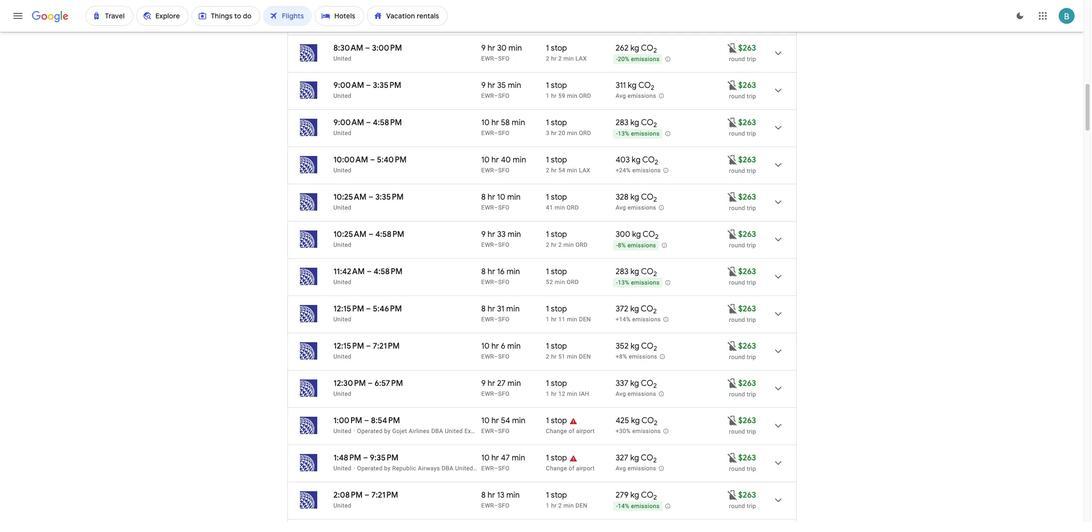 Task type: locate. For each thing, give the bounding box(es) containing it.
den inside 1 stop 1 hr 2 min den
[[576, 503, 588, 510]]

1 stop 2 hr 51 min den
[[546, 342, 591, 361]]

2 sfo from the top
[[498, 93, 510, 99]]

$263
[[738, 43, 756, 53], [738, 81, 756, 91], [738, 118, 756, 128], [738, 155, 756, 165], [738, 192, 756, 202], [738, 230, 756, 240], [738, 267, 756, 277], [738, 304, 756, 314], [738, 342, 756, 352], [738, 379, 756, 389], [738, 416, 756, 426], [738, 454, 756, 464], [738, 491, 756, 501]]

avg for 311
[[616, 93, 626, 100]]

hr
[[488, 43, 495, 53], [551, 55, 557, 62], [488, 81, 495, 91], [551, 93, 557, 99], [491, 118, 499, 128], [551, 130, 557, 137], [491, 155, 499, 165], [551, 167, 557, 174], [488, 192, 495, 202], [488, 230, 495, 240], [551, 242, 557, 249], [488, 267, 495, 277], [488, 304, 495, 314], [551, 316, 557, 323], [491, 342, 499, 352], [551, 354, 557, 361], [488, 379, 495, 389], [551, 391, 557, 398], [491, 416, 499, 426], [491, 454, 499, 464], [488, 491, 495, 501], [551, 503, 557, 510]]

0 vertical spatial lax
[[576, 55, 587, 62]]

10 ewr from the top
[[481, 391, 494, 398]]

leaves newark liberty international airport at 10:25 am on wednesday, december 13 and arrives at san francisco international airport at 3:35 pm on wednesday, december 13. element
[[333, 192, 404, 202]]

6 round trip from the top
[[729, 242, 756, 249]]

4:58 pm for 11:42 am
[[374, 267, 403, 277]]

1 ewr from the top
[[481, 55, 494, 62]]

operated for 8:54 pm
[[357, 428, 383, 435]]

total duration 8 hr 10 min. element
[[481, 192, 546, 204]]

ewr inside 10 hr 54 min ewr – sfo
[[481, 428, 494, 435]]

2 trip from the top
[[747, 93, 756, 100]]

263 US dollars text field
[[738, 43, 756, 53], [738, 267, 756, 277], [738, 304, 756, 314], [738, 379, 756, 389], [738, 491, 756, 501]]

0 vertical spatial dba
[[431, 428, 443, 435]]

round for 8 hr 13 min
[[729, 503, 745, 510]]

flight details. leaves newark liberty international airport at 1:00 pm on wednesday, december 13 and arrives at san francisco international airport at 8:54 pm on wednesday, december 13. image
[[766, 414, 790, 438]]

4 this price for this flight doesn't include overhead bin access. if you need a carry-on bag, use the bags filter to update prices. image from the top
[[726, 229, 738, 240]]

7 $263 from the top
[[738, 267, 756, 277]]

1 stop 1 hr 11 min den
[[546, 304, 591, 323]]

min
[[509, 43, 522, 53], [564, 55, 574, 62], [508, 81, 521, 91], [567, 93, 577, 99], [512, 118, 525, 128], [567, 130, 577, 137], [513, 155, 526, 165], [567, 167, 577, 174], [507, 192, 521, 202], [555, 204, 565, 211], [508, 230, 521, 240], [564, 242, 574, 249], [507, 267, 520, 277], [555, 279, 565, 286], [506, 304, 520, 314], [567, 316, 577, 323], [507, 342, 521, 352], [567, 354, 577, 361], [508, 379, 521, 389], [567, 391, 577, 398], [512, 416, 526, 426], [512, 454, 525, 464], [506, 491, 520, 501], [564, 503, 574, 510]]

this price for this flight doesn't include overhead bin access. if you need a carry-on bag, use the bags filter to update prices. image left flight details. leaves newark liberty international airport at 10:00 am on wednesday, december 13 and arrives at san francisco international airport at 5:40 pm on wednesday, december 13. icon
[[726, 154, 738, 166]]

283 kg co 2 up 403 kg co 2 on the top right of page
[[616, 118, 657, 129]]

sfo
[[498, 55, 510, 62], [498, 93, 510, 99], [498, 130, 510, 137], [498, 167, 510, 174], [498, 204, 510, 211], [498, 242, 510, 249], [498, 279, 510, 286], [498, 316, 510, 323], [498, 354, 510, 361], [498, 391, 510, 398], [498, 428, 510, 435], [498, 466, 510, 472], [498, 503, 510, 510]]

leaves newark liberty international airport at 10:25 am on wednesday, december 13 and arrives at san francisco international airport at 4:58 pm on wednesday, december 13. element
[[333, 230, 404, 240]]

9 ewr from the top
[[481, 354, 494, 361]]

8 sfo from the top
[[498, 316, 510, 323]]

3 stop from the top
[[551, 118, 567, 128]]

Departure time: 12:15 PM. text field
[[333, 304, 364, 314]]

263 us dollars text field left flight details. leaves newark liberty international airport at 10:00 am on wednesday, december 13 and arrives at san francisco international airport at 5:40 pm on wednesday, december 13. icon
[[738, 155, 756, 165]]

united
[[333, 18, 351, 25], [333, 55, 351, 62], [333, 93, 351, 99], [333, 130, 351, 137], [333, 167, 351, 174], [333, 204, 351, 211], [333, 242, 351, 249], [333, 279, 351, 286], [333, 316, 351, 323], [333, 354, 351, 361], [333, 391, 351, 398], [333, 428, 351, 435], [445, 428, 463, 435], [333, 466, 351, 472], [455, 466, 473, 472], [333, 503, 351, 510]]

of for 425
[[569, 428, 575, 435]]

-8% emissions
[[616, 242, 656, 249]]

263 us dollars text field for 327
[[738, 454, 756, 464]]

2 12:15 pm from the top
[[333, 342, 364, 352]]

5 $263 from the top
[[738, 192, 756, 202]]

1 vertical spatial 54
[[501, 416, 510, 426]]

13 ewr from the top
[[481, 503, 494, 510]]

min inside 1 stop 1 hr 12 min iah
[[567, 391, 577, 398]]

$263 left flight details. leaves newark liberty international airport at 1:48 pm on wednesday, december 13 and arrives at san francisco international airport at 9:35 pm on wednesday, december 13. image
[[738, 454, 756, 464]]

avg emissions down 311 kg co 2
[[616, 93, 656, 100]]

1 horizontal spatial 54
[[558, 167, 565, 174]]

2 13% from the top
[[618, 280, 629, 287]]

flight details. leaves newark liberty international airport at 12:15 pm on wednesday, december 13 and arrives at san francisco international airport at 7:21 pm on wednesday, december 13. image
[[766, 340, 790, 364]]

co for 10 hr 58 min
[[641, 118, 654, 128]]

9:00 am inside 9:00 am – 4:58 pm united
[[333, 118, 364, 128]]

– down the 16
[[494, 279, 498, 286]]

round for 9 hr 27 min
[[729, 391, 745, 398]]

leaves newark liberty international airport at 9:00 am on wednesday, december 13 and arrives at san francisco international airport at 3:35 pm on wednesday, december 13. element
[[333, 81, 401, 91]]

airport up 1 stop 1 hr 2 min den
[[576, 466, 595, 472]]

min right 13
[[506, 491, 520, 501]]

3:35 pm inside the 10:25 am – 3:35 pm united
[[375, 192, 404, 202]]

united for 10:00 am – 5:40 pm united
[[333, 167, 351, 174]]

Arrival time: 7:21 PM. text field
[[373, 342, 400, 352]]

this price for this flight doesn't include overhead bin access. if you need a carry-on bag, use the bags filter to update prices. image for 327
[[726, 452, 738, 464]]

1 up 52 at bottom
[[546, 267, 549, 277]]

– left 3:35 pm text box at top
[[366, 6, 371, 16]]

10 left 6
[[481, 342, 490, 352]]

min right 52 at bottom
[[555, 279, 565, 286]]

ewr inside 9 hr 30 min ewr – sfo
[[481, 55, 494, 62]]

16 1 from the top
[[546, 491, 549, 501]]

by for 1:00 pm – 8:54 pm
[[384, 428, 391, 435]]

den for 279
[[576, 503, 588, 510]]

– left arrival time: 6:57 pm. text box
[[368, 379, 373, 389]]

this price for this flight doesn't include overhead bin access. if you need a carry-on bag, use the bags filter to update prices. image for 8 hr 16 min
[[726, 266, 738, 278]]

1 stop 1 hr 2 min den
[[546, 491, 588, 510]]

2 vertical spatial 3:35 pm
[[375, 192, 404, 202]]

kg up +30% emissions
[[631, 416, 640, 426]]

0 vertical spatial 12:15 pm
[[333, 304, 364, 314]]

round left flight details. leaves newark liberty international airport at 11:42 am on wednesday, december 13 and arrives at san francisco international airport at 4:58 pm on wednesday, december 13. icon
[[729, 280, 745, 286]]

co down -8% emissions at the top right of the page
[[641, 267, 654, 277]]

co for 10 hr 47 min
[[641, 454, 653, 464]]

13% for 10 hr 58 min
[[618, 130, 629, 137]]

11 round from the top
[[729, 429, 745, 436]]

4 round trip from the top
[[729, 168, 756, 175]]

ewr for 10 hr 54 min
[[481, 428, 494, 435]]

403
[[616, 155, 630, 165]]

0 vertical spatial operated
[[357, 428, 383, 435]]

10 inside 8 hr 10 min ewr – sfo
[[497, 192, 505, 202]]

10 down 10 hr 40 min ewr – sfo
[[497, 192, 505, 202]]

12:15 pm
[[333, 304, 364, 314], [333, 342, 364, 352]]

1 263 us dollars text field from the top
[[738, 43, 756, 53]]

10 inside 10 hr 6 min ewr – sfo
[[481, 342, 490, 352]]

ewr for 8 hr 31 min
[[481, 316, 494, 323]]

ewr inside 9 hr 27 min ewr – sfo
[[481, 391, 494, 398]]

5 trip from the top
[[747, 205, 756, 212]]

4:58 pm for 10:25 am
[[375, 230, 404, 240]]

– down total duration 10 hr 58 min. element
[[494, 130, 498, 137]]

sfo down 47
[[498, 466, 510, 472]]

1 stop flight. element up 51
[[546, 342, 567, 353]]

leaves newark liberty international airport at 12:15 pm on wednesday, december 13 and arrives at san francisco international airport at 7:21 pm on wednesday, december 13. element
[[333, 342, 400, 352]]

11 round trip from the top
[[729, 429, 756, 436]]

9 hr 27 min ewr – sfo
[[481, 379, 521, 398]]

1 vertical spatial 10:25 am
[[333, 230, 367, 240]]

stop inside 1 stop 3 hr 20 min ord
[[551, 118, 567, 128]]

total duration 9 hr 27 min. element
[[481, 379, 546, 390]]

layover (1 of 1) is a 52 min layover at o'hare international airport in chicago. element
[[546, 279, 611, 286]]

avg emissions down the 337 kg co 2
[[616, 391, 656, 398]]

11 1 from the top
[[546, 342, 549, 352]]

1 vertical spatial dba
[[442, 466, 454, 472]]

10 down 9 hr 27 min ewr – sfo
[[481, 416, 490, 426]]

1 stop flight. element
[[546, 43, 567, 55], [546, 81, 567, 92], [546, 118, 567, 129], [546, 155, 567, 167], [546, 192, 567, 204], [546, 230, 567, 241], [546, 267, 567, 279], [546, 304, 567, 316], [546, 342, 567, 353], [546, 379, 567, 390], [546, 416, 567, 428], [546, 454, 567, 465], [546, 491, 567, 502]]

1 left 12
[[546, 391, 550, 398]]

0 vertical spatial 283 kg co 2
[[616, 118, 657, 129]]

kg right 311
[[628, 81, 637, 91]]

kg
[[631, 43, 639, 53], [628, 81, 637, 91], [631, 118, 639, 128], [632, 155, 641, 165], [631, 192, 639, 202], [632, 230, 641, 240], [631, 267, 639, 277], [630, 304, 639, 314], [631, 342, 639, 352], [630, 379, 639, 389], [631, 416, 640, 426], [630, 454, 639, 464], [631, 491, 639, 501]]

263 us dollars text field for 372
[[738, 304, 756, 314]]

1 vertical spatial 9:00 am
[[333, 118, 364, 128]]

263 us dollars text field for 300
[[738, 230, 756, 240]]

+30%
[[616, 428, 631, 435]]

$263 for 10 hr 47 min
[[738, 454, 756, 464]]

Departure time: 8:00 AM. text field
[[333, 6, 364, 16]]

10:25 am – 4:58 pm united
[[333, 230, 404, 249]]

1 stop
[[546, 416, 567, 426], [546, 454, 567, 464]]

1 trip from the top
[[747, 56, 756, 63]]

trip for 10 hr 54 min
[[747, 429, 756, 436]]

min inside the 9 hr 35 min ewr – sfo
[[508, 81, 521, 91]]

1 stop flight. element for 8 hr 13 min
[[546, 491, 567, 502]]

min up 1 stop 1 hr 59 min ord
[[564, 55, 574, 62]]

1 vertical spatial lax
[[579, 167, 590, 174]]

total duration 9 hr 35 min. element
[[481, 81, 546, 92]]

263 us dollars text field for 283
[[738, 267, 756, 277]]

this price for this flight doesn't include overhead bin access. if you need a carry-on bag, use the bags filter to update prices. image left flight details. leaves newark liberty international airport at 11:42 am on wednesday, december 13 and arrives at san francisco international airport at 4:58 pm on wednesday, december 13. icon
[[726, 266, 738, 278]]

airlines
[[409, 428, 430, 435]]

0 vertical spatial arrival time: 3:35 pm. text field
[[373, 81, 401, 91]]

13 round trip from the top
[[729, 503, 756, 510]]

airport for 425
[[576, 428, 595, 435]]

8%
[[618, 242, 626, 249]]

hr down the layover (1 of 1) is a 3 hr 18 min layover in washington. transfer here from ronald reagan washington national airport to dulles international airport. element
[[551, 503, 557, 510]]

10:25 am – 3:35 pm united
[[333, 192, 404, 211]]

total duration 10 hr 47 min. element
[[481, 454, 546, 465]]

kg for 10 hr 6 min
[[631, 342, 639, 352]]

leaves newark liberty international airport at 12:30 pm on wednesday, december 13 and arrives at san francisco international airport at 6:57 pm on wednesday, december 13. element
[[333, 379, 403, 389]]

11 ewr from the top
[[481, 428, 494, 435]]

9:00 am inside 9:00 am – 3:35 pm united
[[333, 81, 364, 91]]

emissions
[[631, 56, 660, 63], [628, 93, 656, 100], [631, 130, 660, 137], [632, 167, 661, 174], [628, 205, 656, 211], [628, 242, 656, 249], [631, 280, 660, 287], [632, 316, 661, 323], [629, 354, 657, 361], [628, 391, 656, 398], [632, 428, 661, 435], [628, 466, 656, 473], [631, 503, 660, 510]]

2 283 from the top
[[616, 267, 629, 277]]

8:00 am
[[333, 6, 364, 16]]

trip
[[747, 56, 756, 63], [747, 93, 756, 100], [747, 130, 756, 137], [747, 168, 756, 175], [747, 205, 756, 212], [747, 242, 756, 249], [747, 280, 756, 286], [747, 317, 756, 324], [747, 354, 756, 361], [747, 391, 756, 398], [747, 429, 756, 436], [747, 466, 756, 473], [747, 503, 756, 510]]

– inside the 9 hr 33 min ewr – sfo
[[494, 242, 498, 249]]

co inside 311 kg co 2
[[638, 81, 651, 91]]

0 vertical spatial 3:35 pm
[[373, 6, 401, 16]]

11 $263 from the top
[[738, 416, 756, 426]]

avg emissions
[[616, 93, 656, 100], [616, 205, 656, 211], [616, 391, 656, 398], [616, 466, 656, 473]]

sfo inside 9 hr 30 min ewr – sfo
[[498, 55, 510, 62]]

total duration 10 hr 40 min. element
[[481, 155, 546, 167]]

13 sfo from the top
[[498, 503, 510, 510]]

avg down 327 on the right of the page
[[616, 466, 626, 473]]

7:21 pm
[[373, 342, 400, 352], [371, 491, 398, 501]]

0 vertical spatial 283
[[616, 118, 629, 128]]

6 1 stop flight. element from the top
[[546, 230, 567, 241]]

9 inside 9 hr 30 min ewr – sfo
[[481, 43, 486, 53]]

1 vertical spatial change
[[546, 466, 567, 472]]

flight details. leaves newark liberty international airport at 8:30 am on wednesday, december 13 and arrives at san francisco international airport at 3:00 pm on wednesday, december 13. image
[[766, 41, 790, 65]]

change inside layover (1 of 1) is a 3 hr 36 min layover in washington. transfer here from ronald reagan washington national airport to dulles international airport. element
[[546, 428, 567, 435]]

2 10:25 am from the top
[[333, 230, 367, 240]]

3 round trip from the top
[[729, 130, 756, 137]]

1 up 41
[[546, 192, 549, 202]]

republic
[[392, 466, 416, 472]]

arrival time: 3:35 pm. text field for 10:25 am
[[375, 192, 404, 202]]

change of airport inside the layover (1 of 1) is a 3 hr 18 min layover in washington. transfer here from ronald reagan washington national airport to dulles international airport. element
[[546, 466, 595, 472]]

min right the 16
[[507, 267, 520, 277]]

1 this price for this flight doesn't include overhead bin access. if you need a carry-on bag, use the bags filter to update prices. image from the top
[[726, 79, 738, 91]]

1 - from the top
[[616, 56, 618, 63]]

13 $263 from the top
[[738, 491, 756, 501]]

– inside the 10:25 am – 3:35 pm united
[[368, 192, 373, 202]]

this price for this flight doesn't include overhead bin access. if you need a carry-on bag, use the bags filter to update prices. image
[[726, 79, 738, 91], [726, 191, 738, 203], [726, 303, 738, 315], [726, 415, 738, 427], [726, 452, 738, 464], [726, 490, 738, 502]]

$263 for 10 hr 40 min
[[738, 155, 756, 165]]

3 1 stop flight. element from the top
[[546, 118, 567, 129]]

283 for 8 hr 16 min
[[616, 267, 629, 277]]

1 down 41
[[546, 230, 549, 240]]

1 vertical spatial 283
[[616, 267, 629, 277]]

total duration 8 hr 13 min. element
[[481, 491, 546, 502]]

1 stop 3 hr 20 min ord
[[546, 118, 591, 137]]

stop up the layover (1 of 1) is a 2 hr 2 min layover at o'hare international airport in chicago. element
[[551, 230, 567, 240]]

co right 311
[[638, 81, 651, 91]]

layover (1 of 1) is a 2 hr 54 min layover at los angeles international airport in los angeles. element
[[546, 167, 611, 175]]

sfo inside the 9 hr 33 min ewr – sfo
[[498, 242, 510, 249]]

8:30 am
[[333, 43, 363, 53]]

stop inside 1 stop 1 hr 12 min iah
[[551, 379, 567, 389]]

283 down 8%
[[616, 267, 629, 277]]

trip left flight details. leaves newark liberty international airport at 9:00 am on wednesday, december 13 and arrives at san francisco international airport at 4:58 pm on wednesday, december 13. icon
[[747, 130, 756, 137]]

hr inside 8 hr 16 min ewr – sfo
[[488, 267, 495, 277]]

Departure time: 2:08 PM. text field
[[333, 491, 363, 501]]

3:35 pm inside 9:00 am – 3:35 pm united
[[373, 81, 401, 91]]

leaves newark liberty international airport at 10:00 am on wednesday, december 13 and arrives at san francisco international airport at 5:40 pm on wednesday, december 13. element
[[333, 155, 407, 165]]

1 vertical spatial arrival time: 3:35 pm. text field
[[375, 192, 404, 202]]

1 stop flight. element down the layover (1 of 1) is a 3 hr 18 min layover in washington. transfer here from ronald reagan washington national airport to dulles international airport. element
[[546, 491, 567, 502]]

sfo down 35
[[498, 93, 510, 99]]

min inside 10 hr 40 min ewr – sfo
[[513, 155, 526, 165]]

11
[[558, 316, 565, 323]]

2 inside 328 kg co 2
[[654, 196, 657, 204]]

Departure time: 8:30 AM. text field
[[333, 43, 363, 53]]

lax
[[576, 55, 587, 62], [579, 167, 590, 174]]

ewr inside the 9 hr 33 min ewr – sfo
[[481, 242, 494, 249]]

1 down 3
[[546, 155, 549, 165]]

co inside 327 kg co 2
[[641, 454, 653, 464]]

1 avg from the top
[[616, 93, 626, 100]]

trip for 9 hr 27 min
[[747, 391, 756, 398]]

hr right 3
[[551, 130, 557, 137]]

change of airport up 1 stop 1 hr 2 min den
[[546, 466, 595, 472]]

2 vertical spatial 263 us dollars text field
[[738, 230, 756, 240]]

sfo for 31
[[498, 316, 510, 323]]

352
[[616, 342, 629, 352]]

round trip for 10 hr 40 min
[[729, 168, 756, 175]]

9 left the 27
[[481, 379, 486, 389]]

6 1 from the top
[[546, 192, 549, 202]]

- for 8 hr 13 min
[[616, 503, 618, 510]]

hr left 59
[[551, 93, 557, 99]]

1 vertical spatial airport
[[576, 466, 595, 472]]

1 12:15 pm from the top
[[333, 304, 364, 314]]

united right 'airlines'
[[445, 428, 463, 435]]

0 vertical spatial change of airport
[[546, 428, 595, 435]]

12:15 pm – 5:46 pm united
[[333, 304, 402, 323]]

9 for 9 hr 27 min
[[481, 379, 486, 389]]

this price for this flight doesn't include overhead bin access. if you need a carry-on bag, use the bags filter to update prices. image for 10 hr 58 min
[[726, 117, 738, 129]]

300 kg co 2
[[616, 230, 659, 241]]

1 vertical spatial 12:15 pm
[[333, 342, 364, 352]]

3 trip from the top
[[747, 130, 756, 137]]

0 vertical spatial change
[[546, 428, 567, 435]]

8 round trip from the top
[[729, 317, 756, 324]]

4 9 from the top
[[481, 379, 486, 389]]

13 1 stop flight. element from the top
[[546, 491, 567, 502]]

avg for 337
[[616, 391, 626, 398]]

8 round from the top
[[729, 317, 745, 324]]

stop up 12
[[551, 379, 567, 389]]

-13% emissions up 372 kg co 2
[[616, 280, 660, 287]]

$263 for 10 hr 54 min
[[738, 416, 756, 426]]

den right 51
[[579, 354, 591, 361]]

283 for 10 hr 58 min
[[616, 118, 629, 128]]

stop
[[551, 43, 567, 53], [551, 81, 567, 91], [551, 118, 567, 128], [551, 155, 567, 165], [551, 192, 567, 202], [551, 230, 567, 240], [551, 267, 567, 277], [551, 304, 567, 314], [551, 342, 567, 352], [551, 379, 567, 389], [551, 416, 567, 426], [551, 454, 567, 464], [551, 491, 567, 501]]

0 vertical spatial 9:00 am
[[333, 81, 364, 91]]

layover (1 of 1) is a 1 hr 11 min layover at denver international airport in denver. element
[[546, 316, 611, 324]]

2 round from the top
[[729, 93, 745, 100]]

14%
[[618, 503, 629, 510]]

this price for this flight doesn't include overhead bin access. if you need a carry-on bag, use the bags filter to update prices. image
[[726, 42, 738, 54], [726, 117, 738, 129], [726, 154, 738, 166], [726, 229, 738, 240], [726, 266, 738, 278], [726, 340, 738, 352], [726, 378, 738, 390]]

stop for 8 hr 10 min
[[551, 192, 567, 202]]

9:00 am up departure time: 9:00 am. text box
[[333, 81, 364, 91]]

operated by republic airways dba united express
[[357, 466, 497, 472]]

10 sfo from the top
[[498, 391, 510, 398]]

sfo inside 10 hr 40 min ewr – sfo
[[498, 167, 510, 174]]

1 stop flight. element for 10 hr 40 min
[[546, 155, 567, 167]]

leaves newark liberty international airport at 2:08 pm on wednesday, december 13 and arrives at san francisco international airport at 7:21 pm on wednesday, december 13. element
[[333, 491, 398, 501]]

11:42 am – 4:58 pm united
[[333, 267, 403, 286]]

0 vertical spatial 7:21 pm
[[373, 342, 400, 352]]

by for 1:48 pm – 9:35 pm
[[384, 466, 391, 472]]

9:00 am
[[333, 81, 364, 91], [333, 118, 364, 128]]

3
[[546, 130, 550, 137]]

co
[[641, 43, 653, 53], [638, 81, 651, 91], [641, 118, 654, 128], [642, 155, 655, 165], [641, 192, 654, 202], [643, 230, 655, 240], [641, 267, 654, 277], [641, 304, 653, 314], [641, 342, 654, 352], [641, 379, 653, 389], [642, 416, 654, 426], [641, 454, 653, 464], [641, 491, 654, 501]]

1:00 pm
[[333, 416, 362, 426]]

united inside 2:08 pm – 7:21 pm united
[[333, 503, 351, 510]]

ewr for 10 hr 6 min
[[481, 354, 494, 361]]

min inside 1 stop 1 hr 2 min den
[[564, 503, 574, 510]]

1 stop flight. element for 8 hr 10 min
[[546, 192, 567, 204]]

stop inside 1 stop 1 hr 11 min den
[[551, 304, 567, 314]]

kg inside the 262 kg co 2
[[631, 43, 639, 53]]

round left flight details. leaves newark liberty international airport at 12:15 pm on wednesday, december 13 and arrives at san francisco international airport at 5:46 pm on wednesday, december 13. icon
[[729, 317, 745, 324]]

13 trip from the top
[[747, 503, 756, 510]]

ewr for 8 hr 13 min
[[481, 503, 494, 510]]

co for 10 hr 54 min
[[642, 416, 654, 426]]

10 hr 54 min ewr – sfo
[[481, 416, 526, 435]]

8 down 10 hr 40 min ewr – sfo
[[481, 192, 486, 202]]

united down departure time: 8:30 am. text box
[[333, 55, 351, 62]]

ewr down total duration 8 hr 31 min. element
[[481, 316, 494, 323]]

kg inside the 337 kg co 2
[[630, 379, 639, 389]]

hr inside the 1 stop 2 hr 51 min den
[[551, 354, 557, 361]]

7 sfo from the top
[[498, 279, 510, 286]]

dba
[[431, 428, 443, 435], [442, 466, 454, 472]]

9:00 am down departure time: 9:00 am. text field at left
[[333, 118, 364, 128]]

sfo for 54
[[498, 428, 510, 435]]

2 $263 from the top
[[738, 81, 756, 91]]

10:00 am – 5:40 pm united
[[333, 155, 407, 174]]

this price for this flight doesn't include overhead bin access. if you need a carry-on bag, use the bags filter to update prices. image left flight details. leaves newark liberty international airport at 2:08 pm on wednesday, december 13 and arrives at san francisco international airport at 7:21 pm on wednesday, december 13. icon on the right of page
[[726, 490, 738, 502]]

stop for 8 hr 31 min
[[551, 304, 567, 314]]

layover (1 of 1) is a 1 hr 2 min layover at denver international airport in denver. element
[[546, 502, 611, 510]]

sfo inside 10 hr 54 min ewr – sfo
[[498, 428, 510, 435]]

kg inside 311 kg co 2
[[628, 81, 637, 91]]

1 vertical spatial 7:21 pm
[[371, 491, 398, 501]]

1 vertical spatial 13%
[[618, 280, 629, 287]]

co for 8 hr 31 min
[[641, 304, 653, 314]]

12 ewr from the top
[[481, 466, 494, 472]]

this price for this flight doesn't include overhead bin access. if you need a carry-on bag, use the bags filter to update prices. image left flight details. leaves newark liberty international airport at 1:00 pm on wednesday, december 13 and arrives at san francisco international airport at 8:54 pm on wednesday, december 13. image
[[726, 415, 738, 427]]

3:35 pm for 8:00 am
[[373, 6, 401, 16]]

6 this price for this flight doesn't include overhead bin access. if you need a carry-on bag, use the bags filter to update prices. image from the top
[[726, 340, 738, 352]]

united inside 8:00 am – 3:35 pm united
[[333, 18, 351, 25]]

change of airport
[[546, 428, 595, 435], [546, 466, 595, 472]]

airport
[[576, 428, 595, 435], [576, 466, 595, 472]]

– left 4:58 pm text box
[[366, 118, 371, 128]]

round for 8 hr 31 min
[[729, 317, 745, 324]]

1 stop flight. element for 8 hr 16 min
[[546, 267, 567, 279]]

$263 for 9 hr 27 min
[[738, 379, 756, 389]]

6 round from the top
[[729, 242, 745, 249]]

9:00 am for 3:35 pm
[[333, 81, 364, 91]]

2 avg emissions from the top
[[616, 205, 656, 211]]

 image
[[353, 428, 355, 435], [353, 466, 355, 472]]

1 vertical spatial  image
[[353, 466, 355, 472]]

0 vertical spatial 13%
[[618, 130, 629, 137]]

0 vertical spatial 54
[[558, 167, 565, 174]]

leaves newark liberty international airport at 12:15 pm on wednesday, december 13 and arrives at san francisco international airport at 5:46 pm on wednesday, december 13. element
[[333, 304, 402, 314]]

8 for 8 hr 16 min
[[481, 267, 486, 277]]

4:58 pm inside 10:25 am – 4:58 pm united
[[375, 230, 404, 240]]

co inside 403 kg co 2
[[642, 155, 655, 165]]

trip left flight details. leaves newark liberty international airport at 12:15 pm on wednesday, december 13 and arrives at san francisco international airport at 5:46 pm on wednesday, december 13. icon
[[747, 317, 756, 324]]

+24% emissions
[[616, 167, 661, 174]]

by
[[384, 428, 391, 435], [384, 466, 391, 472]]

2 airport from the top
[[576, 466, 595, 472]]

328
[[616, 192, 629, 202]]

change appearance image
[[1008, 4, 1032, 28]]

sfo inside '8 hr 31 min ewr – sfo'
[[498, 316, 510, 323]]

kg inside 425 kg co 2
[[631, 416, 640, 426]]

1 vertical spatial express
[[475, 466, 497, 472]]

0 vertical spatial 263 us dollars text field
[[738, 155, 756, 165]]

ewr for 9 hr 30 min
[[481, 55, 494, 62]]

co inside 352 kg co 2
[[641, 342, 654, 352]]

ewr inside the 9 hr 35 min ewr – sfo
[[481, 93, 494, 99]]

kg up -14% emissions
[[631, 491, 639, 501]]

– down 33
[[494, 242, 498, 249]]

9 left 30
[[481, 43, 486, 53]]

hr left the 16
[[488, 267, 495, 277]]

– inside 12:15 pm – 7:21 pm united
[[366, 342, 371, 352]]

united for 10:25 am – 3:35 pm united
[[333, 204, 351, 211]]

4 sfo from the top
[[498, 167, 510, 174]]

0 vertical spatial -13% emissions
[[616, 130, 660, 137]]

2 of from the top
[[569, 466, 575, 472]]

8 1 from the top
[[546, 267, 549, 277]]

sfo down 30
[[498, 55, 510, 62]]

1 vertical spatial 4:58 pm
[[375, 230, 404, 240]]

Arrival time: 3:35 PM. text field
[[373, 81, 401, 91], [375, 192, 404, 202]]

co right 337 at the right of the page
[[641, 379, 653, 389]]

1 vertical spatial by
[[384, 466, 391, 472]]

9 left 33
[[481, 230, 486, 240]]

– inside 9:00 am – 4:58 pm united
[[366, 118, 371, 128]]

3 $263 from the top
[[738, 118, 756, 128]]

3 - from the top
[[616, 242, 618, 249]]

2 vertical spatial den
[[576, 503, 588, 510]]

1 vertical spatial 283 kg co 2
[[616, 267, 657, 279]]

263 us dollars text field left flight details. leaves newark liberty international airport at 1:48 pm on wednesday, december 13 and arrives at san francisco international airport at 9:35 pm on wednesday, december 13. image
[[738, 454, 756, 464]]

1 stop 2 hr 2 min lax
[[546, 43, 587, 62]]

6 ewr from the top
[[481, 242, 494, 249]]

den down the layover (1 of 1) is a 3 hr 18 min layover in washington. transfer here from ronald reagan washington national airport to dulles international airport. element
[[576, 503, 588, 510]]

4 stop from the top
[[551, 155, 567, 165]]

1 up layover (1 of 1) is a 1 hr 59 min layover at o'hare international airport in chicago. 'element' on the right of the page
[[546, 81, 549, 91]]

stop for 9 hr 27 min
[[551, 379, 567, 389]]

united inside the 11:42 am – 4:58 pm united
[[333, 279, 351, 286]]

sfo inside 8 hr 16 min ewr – sfo
[[498, 279, 510, 286]]

united inside the 10:25 am – 3:35 pm united
[[333, 204, 351, 211]]

5 this price for this flight doesn't include overhead bin access. if you need a carry-on bag, use the bags filter to update prices. image from the top
[[726, 452, 738, 464]]

united down departure time: 9:00 am. text field at left
[[333, 93, 351, 99]]

54
[[558, 167, 565, 174], [501, 416, 510, 426]]

round for 9 hr 30 min
[[729, 56, 745, 63]]

ord right 59
[[579, 93, 591, 99]]

1 stop flight. element down 41
[[546, 230, 567, 241]]

2 9 from the top
[[481, 81, 486, 91]]

2 inside 311 kg co 2
[[651, 84, 654, 92]]

9 round from the top
[[729, 354, 745, 361]]

2 283 kg co 2 from the top
[[616, 267, 657, 279]]

3:35 pm inside 8:00 am – 3:35 pm united
[[373, 6, 401, 16]]

trip for 9 hr 30 min
[[747, 56, 756, 63]]

263 US dollars text field
[[738, 81, 756, 91], [738, 118, 756, 128], [738, 342, 756, 352], [738, 454, 756, 464]]

leaves newark liberty international airport at 1:00 pm on wednesday, december 13 and arrives at san francisco international airport at 8:54 pm on wednesday, december 13. element
[[333, 416, 400, 426]]

ewr for 10 hr 47 min
[[481, 466, 494, 472]]

Departure time: 11:42 AM. text field
[[333, 267, 365, 277]]

min inside 1 stop 2 hr 54 min lax
[[567, 167, 577, 174]]

263 us dollars text field left flight details. leaves newark liberty international airport at 10:25 am on wednesday, december 13 and arrives at san francisco international airport at 4:58 pm on wednesday, december 13. image at the top of the page
[[738, 230, 756, 240]]

kg for 10 hr 47 min
[[630, 454, 639, 464]]

Arrival time: 4:58 PM. text field
[[374, 267, 403, 277]]

min right 40 on the top of page
[[513, 155, 526, 165]]

1 vertical spatial den
[[579, 354, 591, 361]]

3 9 from the top
[[481, 230, 486, 240]]

total duration 8 hr 31 min. element
[[481, 304, 546, 316]]

min inside the 1 stop 41 min ord
[[555, 204, 565, 211]]

this price for this flight doesn't include overhead bin access. if you need a carry-on bag, use the bags filter to update prices. image for 372
[[726, 303, 738, 315]]

0 vertical spatial 1 stop
[[546, 416, 567, 426]]

7 ewr from the top
[[481, 279, 494, 286]]

8
[[481, 192, 486, 202], [481, 267, 486, 277], [481, 304, 486, 314], [481, 491, 486, 501]]

13%
[[618, 130, 629, 137], [618, 280, 629, 287]]

co inside 425 kg co 2
[[642, 416, 654, 426]]

ewr down total duration 10 hr 58 min. element
[[481, 130, 494, 137]]

10
[[481, 118, 490, 128], [481, 155, 490, 165], [497, 192, 505, 202], [481, 342, 490, 352], [481, 416, 490, 426], [481, 454, 490, 464]]

min inside 10 hr 6 min ewr – sfo
[[507, 342, 521, 352]]

10:25 am inside the 10:25 am – 3:35 pm united
[[333, 192, 367, 202]]

10 hr 6 min ewr – sfo
[[481, 342, 521, 361]]

Arrival time: 4:58 PM. text field
[[375, 230, 404, 240]]

35
[[497, 81, 506, 91]]

united down 1:00 pm
[[333, 428, 351, 435]]

by down arrival time: 9:35 pm. text box
[[384, 466, 391, 472]]

0 vertical spatial  image
[[353, 428, 355, 435]]

4 avg from the top
[[616, 466, 626, 473]]

9
[[481, 43, 486, 53], [481, 81, 486, 91], [481, 230, 486, 240], [481, 379, 486, 389]]

6 trip from the top
[[747, 242, 756, 249]]

10 inside 10 hr 40 min ewr – sfo
[[481, 155, 490, 165]]

 image for 1:00 pm
[[353, 428, 355, 435]]

4 263 us dollars text field from the top
[[738, 379, 756, 389]]

9 trip from the top
[[747, 354, 756, 361]]

5 stop from the top
[[551, 192, 567, 202]]

this price for this flight doesn't include overhead bin access. if you need a carry-on bag, use the bags filter to update prices. image for 9 hr 33 min
[[726, 229, 738, 240]]

sfo for 33
[[498, 242, 510, 249]]

layover (1 of 1) is a 3 hr 20 min layover at o'hare international airport in chicago. element
[[546, 129, 611, 137]]

0 vertical spatial airport
[[576, 428, 595, 435]]

1 vertical spatial of
[[569, 466, 575, 472]]

trip left flight details. leaves newark liberty international airport at 8:30 am on wednesday, december 13 and arrives at san francisco international airport at 3:00 pm on wednesday, december 13. 'image'
[[747, 56, 756, 63]]

ewr inside 10 hr 58 min ewr – sfo
[[481, 130, 494, 137]]

13 stop from the top
[[551, 491, 567, 501]]

stop inside 1 stop 2 hr 2 min ord
[[551, 230, 567, 240]]

this price for this flight doesn't include overhead bin access. if you need a carry-on bag, use the bags filter to update prices. image left flight details. leaves newark liberty international airport at 8:30 am on wednesday, december 13 and arrives at san francisco international airport at 3:00 pm on wednesday, december 13. 'image'
[[726, 42, 738, 54]]

10 stop from the top
[[551, 379, 567, 389]]

0 vertical spatial den
[[579, 316, 591, 323]]

9 sfo from the top
[[498, 354, 510, 361]]

1 vertical spatial 263 us dollars text field
[[738, 192, 756, 202]]

1 9:00 am from the top
[[333, 81, 364, 91]]

Departure time: 9:00 AM. text field
[[333, 81, 364, 91]]

10 round from the top
[[729, 391, 745, 398]]

0 horizontal spatial 54
[[501, 416, 510, 426]]

Departure time: 1:48 PM. text field
[[333, 454, 361, 464]]

flight details. leaves newark liberty international airport at 12:15 pm on wednesday, december 13 and arrives at san francisco international airport at 5:46 pm on wednesday, december 13. image
[[766, 302, 790, 326]]

ewr down total duration 10 hr 40 min. element
[[481, 167, 494, 174]]

4 round from the top
[[729, 168, 745, 175]]

kg inside 327 kg co 2
[[630, 454, 639, 464]]

10:25 am up departure time: 10:25 am. text box at the top left of page
[[333, 192, 367, 202]]

stop for 9 hr 33 min
[[551, 230, 567, 240]]

9 $263 from the top
[[738, 342, 756, 352]]

2 vertical spatial 4:58 pm
[[374, 267, 403, 277]]

– down the total duration 10 hr 6 min. element
[[494, 354, 498, 361]]

sfo for 13
[[498, 503, 510, 510]]

$263 for 10 hr 6 min
[[738, 342, 756, 352]]

1 vertical spatial 3:35 pm
[[373, 81, 401, 91]]

3 8 from the top
[[481, 304, 486, 314]]

sfo down total duration 10 hr 54 min. element
[[498, 428, 510, 435]]

- up '403'
[[616, 130, 618, 137]]

5 sfo from the top
[[498, 204, 510, 211]]

283 kg co 2
[[616, 118, 657, 129], [616, 267, 657, 279]]

6 stop from the top
[[551, 230, 567, 240]]

– inside 2:08 pm – 7:21 pm united
[[365, 491, 370, 501]]

co for 9 hr 27 min
[[641, 379, 653, 389]]

2 263 us dollars text field from the top
[[738, 192, 756, 202]]

express for 10 hr 47 min
[[475, 466, 497, 472]]

arrival time: 3:35 pm. text field for 9:00 am
[[373, 81, 401, 91]]

3:35 pm for 9:00 am
[[373, 81, 401, 91]]

min down 10 hr 40 min ewr – sfo
[[507, 192, 521, 202]]

- down 300 on the top of page
[[616, 242, 618, 249]]

9 hr 30 min ewr – sfo
[[481, 43, 522, 62]]

8 for 8 hr 31 min
[[481, 304, 486, 314]]

sfo for 30
[[498, 55, 510, 62]]

– down total duration 8 hr 10 min. element
[[494, 204, 498, 211]]

kg right 337 at the right of the page
[[630, 379, 639, 389]]

2  image from the top
[[353, 466, 355, 472]]

layover (1 of 1) is a 2 hr 2 min layover at o'hare international airport in chicago. element
[[546, 241, 611, 249]]

total duration 10 hr 54 min. element
[[481, 416, 546, 428]]

2 263 us dollars text field from the top
[[738, 118, 756, 128]]

round
[[729, 56, 745, 63], [729, 93, 745, 100], [729, 130, 745, 137], [729, 168, 745, 175], [729, 205, 745, 212], [729, 242, 745, 249], [729, 280, 745, 286], [729, 317, 745, 324], [729, 354, 745, 361], [729, 391, 745, 398], [729, 429, 745, 436], [729, 466, 745, 473], [729, 503, 745, 510]]

1 vertical spatial 1 stop
[[546, 454, 567, 464]]

2 - from the top
[[616, 130, 618, 137]]

283
[[616, 118, 629, 128], [616, 267, 629, 277]]

united for 9:00 am – 4:58 pm united
[[333, 130, 351, 137]]

1 vertical spatial operated
[[357, 466, 383, 472]]

den right the 11
[[579, 316, 591, 323]]

1 this price for this flight doesn't include overhead bin access. if you need a carry-on bag, use the bags filter to update prices. image from the top
[[726, 42, 738, 54]]

10 left 47
[[481, 454, 490, 464]]

12:15 pm down 12:15 pm text box
[[333, 342, 364, 352]]

1 vertical spatial change of airport
[[546, 466, 595, 472]]

0 vertical spatial of
[[569, 428, 575, 435]]

0 vertical spatial by
[[384, 428, 391, 435]]

263 US dollars text field
[[738, 155, 756, 165], [738, 192, 756, 202], [738, 230, 756, 240]]

1 stop flight. element up 12
[[546, 379, 567, 390]]

avg for 328
[[616, 205, 626, 211]]

7 round trip from the top
[[729, 280, 756, 286]]

sfo inside 9 hr 27 min ewr – sfo
[[498, 391, 510, 398]]

– down 13
[[494, 503, 498, 510]]

8 trip from the top
[[747, 317, 756, 324]]

1 up "layover (1 of 1) is a 2 hr 51 min layover at denver international airport in denver." element
[[546, 342, 549, 352]]

lax for 403
[[579, 167, 590, 174]]

1 8 from the top
[[481, 192, 486, 202]]

1 283 kg co 2 from the top
[[616, 118, 657, 129]]

round for 10 hr 40 min
[[729, 168, 745, 175]]

1 stop flight. element up the 11
[[546, 304, 567, 316]]

round trip for 10 hr 6 min
[[729, 354, 756, 361]]

ewr for 9 hr 35 min
[[481, 93, 494, 99]]

kg for 8 hr 31 min
[[630, 304, 639, 314]]

11 trip from the top
[[747, 429, 756, 436]]

lax inside 1 stop 2 hr 54 min lax
[[579, 167, 590, 174]]

9:00 am – 3:35 pm united
[[333, 81, 401, 99]]

1 sfo from the top
[[498, 55, 510, 62]]

this price for this flight doesn't include overhead bin access. if you need a carry-on bag, use the bags filter to update prices. image for 311
[[726, 79, 738, 91]]

1 airport from the top
[[576, 428, 595, 435]]

263 us dollars text field for 279
[[738, 491, 756, 501]]

4:58 pm
[[373, 118, 402, 128], [375, 230, 404, 240], [374, 267, 403, 277]]

layover (1 of 1) is a 2 hr 2 min layover at los angeles international airport in los angeles. element
[[546, 55, 611, 63]]

0 vertical spatial 4:58 pm
[[373, 118, 402, 128]]

min inside 8 hr 13 min ewr – sfo
[[506, 491, 520, 501]]

kg up +24% emissions
[[632, 155, 641, 165]]

9 for 9 hr 30 min
[[481, 43, 486, 53]]

 image down 1:48 pm
[[353, 466, 355, 472]]

– inside the 9 hr 35 min ewr – sfo
[[494, 93, 498, 99]]

1 vertical spatial -13% emissions
[[616, 280, 660, 287]]

0 vertical spatial 10:25 am
[[333, 192, 367, 202]]

2
[[653, 46, 657, 55], [546, 55, 550, 62], [558, 55, 562, 62], [651, 84, 654, 92], [654, 121, 657, 129], [655, 158, 658, 167], [546, 167, 550, 174], [654, 196, 657, 204], [655, 233, 659, 241], [546, 242, 550, 249], [558, 242, 562, 249], [654, 270, 657, 279], [653, 307, 657, 316], [654, 345, 657, 353], [546, 354, 550, 361], [653, 382, 657, 391], [654, 419, 658, 428], [653, 457, 657, 465], [654, 494, 657, 502], [558, 503, 562, 510]]

ewr inside 8 hr 16 min ewr – sfo
[[481, 279, 494, 286]]

hr down 10 hr 40 min ewr – sfo
[[488, 192, 495, 202]]

0 vertical spatial express
[[464, 428, 487, 435]]

8 $263 from the top
[[738, 304, 756, 314]]

co for 9 hr 33 min
[[643, 230, 655, 240]]

1 10:25 am from the top
[[333, 192, 367, 202]]

1 stop flight. element up 59
[[546, 81, 567, 92]]

ewr down the total duration 10 hr 6 min. element
[[481, 354, 494, 361]]

1 avg emissions from the top
[[616, 93, 656, 100]]

leaves newark liberty international airport at 8:00 am on wednesday, december 13 and arrives at san francisco international airport at 3:35 pm on wednesday, december 13. element
[[333, 6, 401, 16]]

1 263 us dollars text field from the top
[[738, 155, 756, 165]]

operated for 9:35 pm
[[357, 466, 383, 472]]

round trip for 10 hr 47 min
[[729, 466, 756, 473]]

kg for 9 hr 27 min
[[630, 379, 639, 389]]

403 kg co 2
[[616, 155, 658, 167]]

stop inside 1 stop 2 hr 2 min lax
[[551, 43, 567, 53]]

– down 35
[[494, 93, 498, 99]]

6 this price for this flight doesn't include overhead bin access. if you need a carry-on bag, use the bags filter to update prices. image from the top
[[726, 490, 738, 502]]

hr left 35
[[488, 81, 495, 91]]



Task type: vqa. For each thing, say whether or not it's contained in the screenshot.
2nd $238
no



Task type: describe. For each thing, give the bounding box(es) containing it.
3 1 from the top
[[546, 93, 550, 99]]

round trip for 9 hr 27 min
[[729, 391, 756, 398]]

this price for this flight doesn't include overhead bin access. if you need a carry-on bag, use the bags filter to update prices. image for 425
[[726, 415, 738, 427]]

flight details. leaves newark liberty international airport at 10:00 am on wednesday, december 13 and arrives at san francisco international airport at 5:40 pm on wednesday, december 13. image
[[766, 153, 790, 177]]

min inside 1 stop 3 hr 20 min ord
[[567, 130, 577, 137]]

2 inside 1 stop 2 hr 54 min lax
[[546, 167, 550, 174]]

this price for this flight doesn't include overhead bin access. if you need a carry-on bag, use the bags filter to update prices. image for 10 hr 40 min
[[726, 154, 738, 166]]

9:00 am – 4:58 pm united
[[333, 118, 402, 137]]

9:35 pm
[[370, 454, 399, 464]]

+14% emissions
[[616, 316, 661, 323]]

20%
[[618, 56, 629, 63]]

1 stop 41 min ord
[[546, 192, 579, 211]]

10 hr 58 min ewr – sfo
[[481, 118, 525, 137]]

263 US dollars text field
[[738, 416, 756, 426]]

- for 8 hr 16 min
[[616, 280, 618, 287]]

layover (1 of 1) is a 1 hr 12 min layover at george bush intercontinental airport in houston. element
[[546, 390, 611, 398]]

hr inside the 9 hr 33 min ewr – sfo
[[488, 230, 495, 240]]

– right the departure time: 1:48 pm. text field
[[363, 454, 368, 464]]

13
[[497, 491, 505, 501]]

1 inside 1 stop 2 hr 54 min lax
[[546, 155, 549, 165]]

flight details. leaves newark liberty international airport at 10:25 am on wednesday, december 13 and arrives at san francisco international airport at 3:35 pm on wednesday, december 13. image
[[766, 190, 790, 214]]

Arrival time: 4:58 PM. text field
[[373, 118, 402, 128]]

emissions down "279 kg co 2"
[[631, 503, 660, 510]]

hr inside 9 hr 27 min ewr – sfo
[[488, 379, 495, 389]]

total duration 9 hr 30 min. element
[[481, 43, 546, 55]]

10 1 from the top
[[546, 316, 550, 323]]

of for 327
[[569, 466, 575, 472]]

10 for 10 hr 40 min
[[481, 155, 490, 165]]

2 inside the 1 stop 2 hr 51 min den
[[546, 354, 550, 361]]

8 hr 31 min ewr – sfo
[[481, 304, 520, 323]]

round trip for 9 hr 33 min
[[729, 242, 756, 249]]

1 stop for 10 hr 54 min
[[546, 416, 567, 426]]

emissions down 311 kg co 2
[[628, 93, 656, 100]]

10 hr 47 min ewr – sfo
[[481, 454, 525, 472]]

16
[[497, 267, 505, 277]]

-20% emissions
[[616, 56, 660, 63]]

united for 12:30 pm – 6:57 pm united
[[333, 391, 351, 398]]

1 stop flight. element for 10 hr 6 min
[[546, 342, 567, 353]]

– inside 9:00 am – 3:35 pm united
[[366, 81, 371, 91]]

gojet
[[392, 428, 407, 435]]

8:00 am – 3:35 pm united
[[333, 6, 401, 25]]

hr inside 10 hr 54 min ewr – sfo
[[491, 416, 499, 426]]

Arrival time: 9:35 PM. text field
[[370, 454, 399, 464]]

– right departure time: 1:00 pm. text field on the left
[[364, 416, 369, 426]]

co for 9 hr 35 min
[[638, 81, 651, 91]]

2 inside the 300 kg co 2
[[655, 233, 659, 241]]

change of airport for 10 hr 54 min
[[546, 428, 595, 435]]

flight details. leaves newark liberty international airport at 9:00 am on wednesday, december 13 and arrives at san francisco international airport at 3:35 pm on wednesday, december 13. image
[[766, 79, 790, 102]]

59
[[558, 93, 565, 99]]

– inside 12:15 pm – 5:46 pm united
[[366, 304, 371, 314]]

13 1 from the top
[[546, 391, 550, 398]]

Departure time: 1:00 PM. text field
[[333, 416, 362, 426]]

min inside '8 hr 31 min ewr – sfo'
[[506, 304, 520, 314]]

flight details. leaves newark liberty international airport at 10:25 am on wednesday, december 13 and arrives at san francisco international airport at 4:58 pm on wednesday, december 13. image
[[766, 228, 790, 252]]

total duration 8 hr 16 min. element
[[481, 267, 546, 279]]

hr inside 1 stop 1 hr 12 min iah
[[551, 391, 557, 398]]

flight details. leaves newark liberty international airport at 2:08 pm on wednesday, december 13 and arrives at san francisco international airport at 7:21 pm on wednesday, december 13. image
[[766, 489, 790, 513]]

– inside '8 hr 31 min ewr – sfo'
[[494, 316, 498, 323]]

leaves newark liberty international airport at 1:48 pm on wednesday, december 13 and arrives at san francisco international airport at 9:35 pm on wednesday, december 13. element
[[333, 454, 399, 464]]

kg for 10 hr 58 min
[[631, 118, 639, 128]]

1:48 pm
[[333, 454, 361, 464]]

– inside 8 hr 16 min ewr – sfo
[[494, 279, 498, 286]]

262 kg co 2
[[616, 43, 657, 55]]

change of airport for 10 hr 47 min
[[546, 466, 595, 472]]

– inside 10:25 am – 4:58 pm united
[[368, 230, 373, 240]]

-13% emissions for 8 hr 16 min
[[616, 280, 660, 287]]

hr inside 10 hr 6 min ewr – sfo
[[491, 342, 499, 352]]

emissions up 403 kg co 2 on the top right of page
[[631, 130, 660, 137]]

min inside 1 stop 1 hr 59 min ord
[[567, 93, 577, 99]]

iah
[[579, 391, 589, 398]]

total duration 9 hr 33 min. element
[[481, 230, 546, 241]]

united down 1:48 pm
[[333, 466, 351, 472]]

Arrival time: 8:54 PM. text field
[[371, 416, 400, 426]]

17 1 from the top
[[546, 503, 550, 510]]

337
[[616, 379, 629, 389]]

8 hr 13 min ewr – sfo
[[481, 491, 520, 510]]

– inside 8 hr 13 min ewr – sfo
[[494, 503, 498, 510]]

10:25 am for 3:35 pm
[[333, 192, 367, 202]]

Arrival time: 5:40 PM. text field
[[377, 155, 407, 165]]

ewr for 9 hr 33 min
[[481, 242, 494, 249]]

emissions down 425 kg co 2
[[632, 428, 661, 435]]

$263 for 9 hr 33 min
[[738, 230, 756, 240]]

emissions down 372 kg co 2
[[632, 316, 661, 323]]

hr inside '8 hr 31 min ewr – sfo'
[[488, 304, 495, 314]]

united for 8:00 am – 3:35 pm united
[[333, 18, 351, 25]]

– inside 12:30 pm – 6:57 pm united
[[368, 379, 373, 389]]

layover (1 of 1) is a 1 hr 59 min layover at o'hare international airport in chicago. element
[[546, 92, 611, 100]]

united for 10:25 am – 4:58 pm united
[[333, 242, 351, 249]]

$263 for 9 hr 35 min
[[738, 81, 756, 91]]

279
[[616, 491, 629, 501]]

min inside 9 hr 27 min ewr – sfo
[[508, 379, 521, 389]]

+14%
[[616, 316, 631, 323]]

12:15 pm for 7:21 pm
[[333, 342, 364, 352]]

1 inside 1 stop 2 hr 2 min lax
[[546, 43, 549, 53]]

31
[[497, 304, 504, 314]]

ord for 300
[[576, 242, 588, 249]]

min inside 1 stop 2 hr 2 min lax
[[564, 55, 574, 62]]

328 kg co 2
[[616, 192, 657, 204]]

leaves newark liberty international airport at 8:30 am on wednesday, december 13 and arrives at san francisco international airport at 3:00 pm on wednesday, december 13. element
[[333, 43, 402, 53]]

– inside the 11:42 am – 4:58 pm united
[[367, 267, 372, 277]]

Departure time: 12:30 PM. text field
[[333, 379, 366, 389]]

263 us dollars text field for 262
[[738, 43, 756, 53]]

min inside the 1 stop 2 hr 51 min den
[[567, 354, 577, 361]]

kg for 9 hr 30 min
[[631, 43, 639, 53]]

stop for 10 hr 40 min
[[551, 155, 567, 165]]

12:30 pm
[[333, 379, 366, 389]]

12 1 from the top
[[546, 379, 549, 389]]

2 inside 425 kg co 2
[[654, 419, 658, 428]]

2 inside 327 kg co 2
[[653, 457, 657, 465]]

58
[[501, 118, 510, 128]]

round for 8 hr 16 min
[[729, 280, 745, 286]]

ord inside 1 stop 52 min ord
[[567, 279, 579, 286]]

12:30 pm – 6:57 pm united
[[333, 379, 403, 398]]

emissions up 372 kg co 2
[[631, 280, 660, 287]]

2 inside the 337 kg co 2
[[653, 382, 657, 391]]

2 inside 1 stop 1 hr 2 min den
[[558, 503, 562, 510]]

8 hr 10 min ewr – sfo
[[481, 192, 521, 211]]

min inside 1 stop 1 hr 11 min den
[[567, 316, 577, 323]]

layover (1 of 1) is a 41 min layover at o'hare international airport in chicago. element
[[546, 204, 611, 212]]

Departure time: 12:15 PM. text field
[[333, 342, 364, 352]]

Arrival time: 3:00 PM. text field
[[372, 43, 402, 53]]

40
[[501, 155, 511, 165]]

1 stop 52 min ord
[[546, 267, 579, 286]]

co for 10 hr 40 min
[[642, 155, 655, 165]]

ord inside the 1 stop 41 min ord
[[567, 204, 579, 211]]

kg for 10 hr 40 min
[[632, 155, 641, 165]]

2 inside 403 kg co 2
[[655, 158, 658, 167]]

14 1 from the top
[[546, 416, 549, 426]]

flight details. leaves newark liberty international airport at 11:42 am on wednesday, december 13 and arrives at san francisco international airport at 4:58 pm on wednesday, december 13. image
[[766, 265, 790, 289]]

2 1 from the top
[[546, 81, 549, 91]]

300
[[616, 230, 630, 240]]

change for 10 hr 54 min
[[546, 428, 567, 435]]

372 kg co 2
[[616, 304, 657, 316]]

– inside 10 hr 6 min ewr – sfo
[[494, 354, 498, 361]]

stop for 10 hr 6 min
[[551, 342, 567, 352]]

Arrival time: 7:21 PM. text field
[[371, 491, 398, 501]]

co for 8 hr 10 min
[[641, 192, 654, 202]]

flight details. leaves newark liberty international airport at 9:00 am on wednesday, december 13 and arrives at san francisco international airport at 4:58 pm on wednesday, december 13. image
[[766, 116, 790, 140]]

hr inside 10 hr 58 min ewr – sfo
[[491, 118, 499, 128]]

airways
[[418, 466, 440, 472]]

Departure time: 10:25 AM. text field
[[333, 230, 367, 240]]

1 inside the 1 stop 2 hr 51 min den
[[546, 342, 549, 352]]

min inside 9 hr 30 min ewr – sfo
[[509, 43, 522, 53]]

round for 10 hr 6 min
[[729, 354, 745, 361]]

Arrival time: 5:46 PM. text field
[[373, 304, 402, 314]]

ord for 283
[[579, 130, 591, 137]]

emissions down 327 kg co 2 on the bottom right
[[628, 466, 656, 473]]

hr inside 1 stop 1 hr 2 min den
[[551, 503, 557, 510]]

united for 12:15 pm – 5:46 pm united
[[333, 316, 351, 323]]

leaves newark liberty international airport at 9:00 am on wednesday, december 13 and arrives at san francisco international airport at 4:58 pm on wednesday, december 13. element
[[333, 118, 402, 128]]

54 inside 10 hr 54 min ewr – sfo
[[501, 416, 510, 426]]

1 stop 1 hr 12 min iah
[[546, 379, 589, 398]]

Arrival time: 3:35 PM. text field
[[373, 6, 401, 16]]

311
[[616, 81, 626, 91]]

11:42 am
[[333, 267, 365, 277]]

leaves newark liberty international airport at 11:42 am on wednesday, december 13 and arrives at san francisco international airport at 4:58 pm on wednesday, december 13. element
[[333, 267, 403, 277]]

9 for 9 hr 35 min
[[481, 81, 486, 91]]

- for 9 hr 33 min
[[616, 242, 618, 249]]

12 stop from the top
[[551, 454, 567, 464]]

Departure time: 10:25 AM. text field
[[333, 192, 367, 202]]

6:57 pm
[[375, 379, 403, 389]]

2 inside 372 kg co 2
[[653, 307, 657, 316]]

den for 352
[[579, 354, 591, 361]]

ewr for 8 hr 16 min
[[481, 279, 494, 286]]

425
[[616, 416, 629, 426]]

this price for this flight doesn't include overhead bin access. if you need a carry-on bag, use the bags filter to update prices. image for 9 hr 27 min
[[726, 378, 738, 390]]

emissions down 328 kg co 2
[[628, 205, 656, 211]]

trip for 10 hr 58 min
[[747, 130, 756, 137]]

min inside 1 stop 2 hr 2 min ord
[[564, 242, 574, 249]]

1 inside 1 stop 2 hr 2 min ord
[[546, 230, 549, 240]]

– inside 8:30 am – 3:00 pm united
[[365, 43, 370, 53]]

round for 10 hr 47 min
[[729, 466, 745, 473]]

30
[[497, 43, 507, 53]]

337 kg co 2
[[616, 379, 657, 391]]

sfo for 35
[[498, 93, 510, 99]]

2 inside "279 kg co 2"
[[654, 494, 657, 502]]

layover (1 of 1) is a 3 hr 36 min layover in washington. transfer here from ronald reagan washington national airport to dulles international airport. element
[[546, 428, 611, 436]]

5:46 pm
[[373, 304, 402, 314]]

– inside 8:00 am – 3:35 pm united
[[366, 6, 371, 16]]

4:58 pm for 9:00 am
[[373, 118, 402, 128]]

hr inside 1 stop 3 hr 20 min ord
[[551, 130, 557, 137]]

– inside 10 hr 40 min ewr – sfo
[[494, 167, 498, 174]]

layover (1 of 1) is a 3 hr 18 min layover in washington. transfer here from ronald reagan washington national airport to dulles international airport. element
[[546, 465, 611, 473]]

– inside 9 hr 27 min ewr – sfo
[[494, 391, 498, 398]]

min inside the 9 hr 33 min ewr – sfo
[[508, 230, 521, 240]]

total duration 10 hr 6 min. element
[[481, 342, 546, 353]]

– inside '10 hr 47 min ewr – sfo'
[[494, 466, 498, 472]]

27
[[497, 379, 506, 389]]

2 inside 352 kg co 2
[[654, 345, 657, 353]]

+8% emissions
[[616, 354, 657, 361]]

10 hr 40 min ewr – sfo
[[481, 155, 526, 174]]

+30% emissions
[[616, 428, 661, 435]]

1 stop for 10 hr 47 min
[[546, 454, 567, 464]]

10:00 am
[[333, 155, 368, 165]]

-14% emissions
[[616, 503, 660, 510]]

6
[[501, 342, 505, 352]]

hr inside 10 hr 40 min ewr – sfo
[[491, 155, 499, 165]]

flight details. leaves newark liberty international airport at 12:30 pm on wednesday, december 13 and arrives at san francisco international airport at 6:57 pm on wednesday, december 13. image
[[766, 377, 790, 401]]

11 stop from the top
[[551, 416, 567, 426]]

352 kg co 2
[[616, 342, 657, 353]]

33
[[497, 230, 506, 240]]

15 1 from the top
[[546, 454, 549, 464]]

9 hr 35 min ewr – sfo
[[481, 81, 521, 99]]

327 kg co 2
[[616, 454, 657, 465]]

hr inside the 9 hr 35 min ewr – sfo
[[488, 81, 495, 91]]

emissions down 403 kg co 2 on the top right of page
[[632, 167, 661, 174]]

3:35 pm for 10:25 am
[[375, 192, 404, 202]]

1 stop 2 hr 54 min lax
[[546, 155, 590, 174]]

41
[[546, 204, 553, 211]]

layover (1 of 1) is a 2 hr 51 min layover at denver international airport in denver. element
[[546, 353, 611, 361]]

trip for 8 hr 13 min
[[747, 503, 756, 510]]

2 inside the 262 kg co 2
[[653, 46, 657, 55]]

flight details. leaves newark liberty international airport at 1:48 pm on wednesday, december 13 and arrives at san francisco international airport at 9:35 pm on wednesday, december 13. image
[[766, 452, 790, 475]]

9 1 from the top
[[546, 304, 549, 314]]

372
[[616, 304, 628, 314]]

2:08 pm – 7:21 pm united
[[333, 491, 398, 510]]

8:30 am – 3:00 pm united
[[333, 43, 402, 62]]

stop for 8 hr 16 min
[[551, 267, 567, 277]]

hr inside 9 hr 30 min ewr – sfo
[[488, 43, 495, 53]]

hr inside '10 hr 47 min ewr – sfo'
[[491, 454, 499, 464]]

emissions down the 300 kg co 2
[[628, 242, 656, 249]]

1 stop 1 hr 59 min ord
[[546, 81, 591, 99]]

avg for 327
[[616, 466, 626, 473]]

Departure time: 9:00 AM. text field
[[333, 118, 364, 128]]

47
[[501, 454, 510, 464]]

10 for 10 hr 6 min
[[481, 342, 490, 352]]

5:40 pm
[[377, 155, 407, 165]]

min inside '10 hr 47 min ewr – sfo'
[[512, 454, 525, 464]]

ewr for 10 hr 40 min
[[481, 167, 494, 174]]

co for 9 hr 30 min
[[641, 43, 653, 53]]

trip for 10 hr 6 min
[[747, 354, 756, 361]]

hr inside 1 stop 1 hr 59 min ord
[[551, 93, 557, 99]]

1 inside the 1 stop 41 min ord
[[546, 192, 549, 202]]

12
[[558, 391, 565, 398]]

united right airways on the left of page
[[455, 466, 473, 472]]

– inside 10 hr 58 min ewr – sfo
[[494, 130, 498, 137]]

min inside 1 stop 52 min ord
[[555, 279, 565, 286]]

dba for 10 hr 47 min
[[442, 466, 454, 472]]

round trip for 10 hr 58 min
[[729, 130, 756, 137]]

hr inside 1 stop 2 hr 2 min lax
[[551, 55, 557, 62]]

1 inside 1 stop 52 min ord
[[546, 267, 549, 277]]

Departure time: 10:00 AM. text field
[[333, 155, 368, 165]]

hr inside 8 hr 13 min ewr – sfo
[[488, 491, 495, 501]]

ewr for 9 hr 27 min
[[481, 391, 494, 398]]

min inside 8 hr 10 min ewr – sfo
[[507, 192, 521, 202]]

stop for 8 hr 13 min
[[551, 491, 567, 501]]

2:08 pm
[[333, 491, 363, 501]]

- for 10 hr 58 min
[[616, 130, 618, 137]]

8 for 8 hr 13 min
[[481, 491, 486, 501]]

12 1 stop flight. element from the top
[[546, 454, 567, 465]]

co for 8 hr 13 min
[[641, 491, 654, 501]]

hr inside 1 stop 1 hr 11 min den
[[551, 316, 557, 323]]

united for 2:08 pm – 7:21 pm united
[[333, 503, 351, 510]]

$263 for 8 hr 13 min
[[738, 491, 756, 501]]

round trip for 8 hr 10 min
[[729, 205, 756, 212]]

hr inside 1 stop 2 hr 2 min ord
[[551, 242, 557, 249]]

52
[[546, 279, 553, 286]]

279 kg co 2
[[616, 491, 657, 502]]

main menu image
[[12, 10, 24, 22]]

+24%
[[616, 167, 631, 174]]

283 kg co 2 for 10 hr 58 min
[[616, 118, 657, 129]]

sfo for 58
[[498, 130, 510, 137]]

emissions down the 262 kg co 2
[[631, 56, 660, 63]]

– inside 10:00 am – 5:40 pm united
[[370, 155, 375, 165]]

1 stop flight. element for 9 hr 35 min
[[546, 81, 567, 92]]

263 us dollars text field for 352
[[738, 342, 756, 352]]

1 stop 2 hr 2 min ord
[[546, 230, 588, 249]]

54 inside 1 stop 2 hr 54 min lax
[[558, 167, 565, 174]]

- for 9 hr 30 min
[[616, 56, 618, 63]]

min inside 10 hr 54 min ewr – sfo
[[512, 416, 526, 426]]

– inside 10 hr 54 min ewr – sfo
[[494, 428, 498, 435]]

8 hr 16 min ewr – sfo
[[481, 267, 520, 286]]

hr inside 1 stop 2 hr 54 min lax
[[551, 167, 557, 174]]

 image for 1:48 pm
[[353, 466, 355, 472]]

1:00 pm – 8:54 pm
[[333, 416, 400, 426]]

emissions down the 337 kg co 2
[[628, 391, 656, 398]]

– inside 8 hr 10 min ewr – sfo
[[494, 204, 498, 211]]

hr inside 8 hr 10 min ewr – sfo
[[488, 192, 495, 202]]

express for 10 hr 54 min
[[464, 428, 487, 435]]

operated by gojet airlines dba united express
[[357, 428, 487, 435]]

263 us dollars text field for 311
[[738, 81, 756, 91]]

1 stop flight. element for 8 hr 31 min
[[546, 304, 567, 316]]

9 hr 33 min ewr – sfo
[[481, 230, 521, 249]]

min inside 10 hr 58 min ewr – sfo
[[512, 118, 525, 128]]

11 1 stop flight. element from the top
[[546, 416, 567, 428]]

327
[[616, 454, 628, 464]]

1:48 pm – 9:35 pm
[[333, 454, 399, 464]]

kg for 8 hr 13 min
[[631, 491, 639, 501]]

3:00 pm
[[372, 43, 402, 53]]

total duration 10 hr 58 min. element
[[481, 118, 546, 129]]

311 kg co 2
[[616, 81, 654, 92]]

emissions down 352 kg co 2
[[629, 354, 657, 361]]

Arrival time: 6:57 PM. text field
[[375, 379, 403, 389]]

$263 for 10 hr 58 min
[[738, 118, 756, 128]]

1 inside 1 stop 3 hr 20 min ord
[[546, 118, 549, 128]]

min inside 8 hr 16 min ewr – sfo
[[507, 267, 520, 277]]

– inside 9 hr 30 min ewr – sfo
[[494, 55, 498, 62]]



